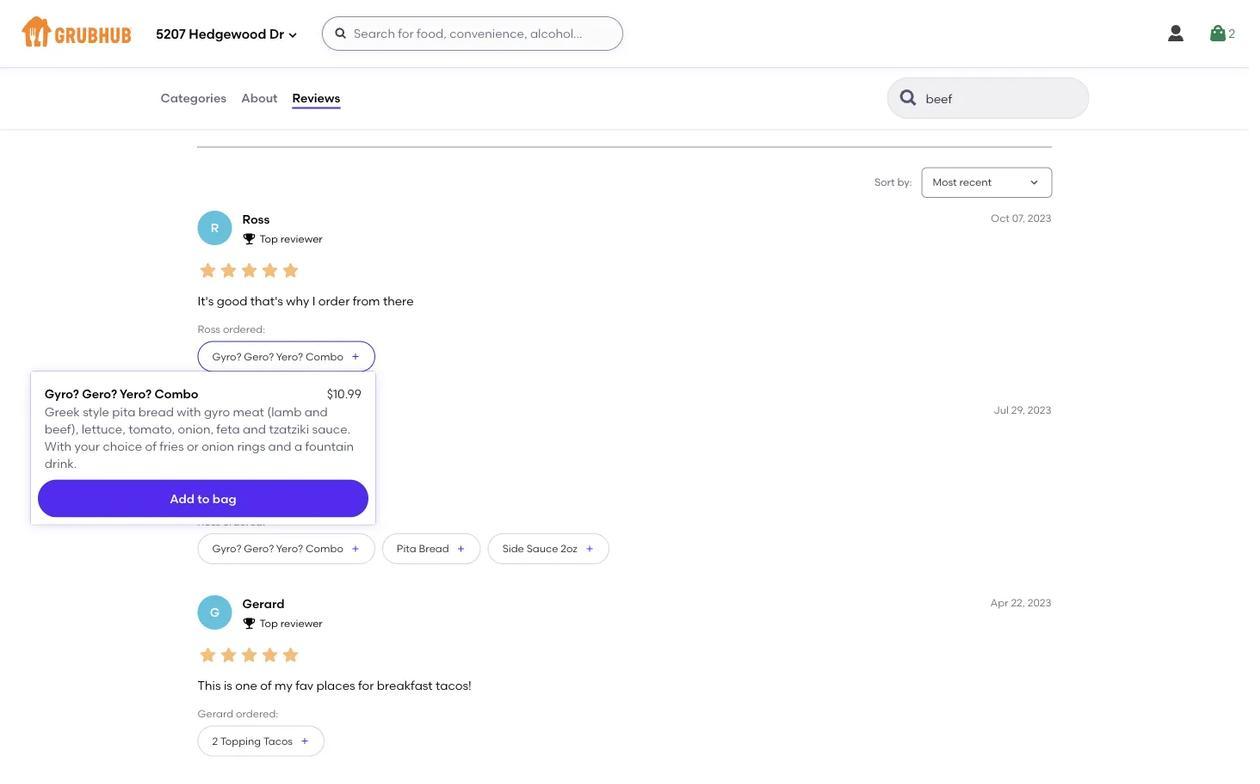 Task type: locate. For each thing, give the bounding box(es) containing it.
gyro?
[[212, 350, 242, 363], [45, 387, 79, 402], [212, 543, 242, 555]]

pita bread button
[[382, 534, 481, 565]]

3 2023 from the top
[[1028, 597, 1052, 609]]

2 left topping
[[212, 735, 218, 748]]

top up rings
[[260, 425, 278, 438]]

top
[[260, 233, 278, 246], [260, 425, 278, 438], [260, 618, 278, 630]]

about button
[[240, 67, 279, 129]]

ross ordered: for good
[[198, 324, 265, 336]]

yero? up (lamb
[[276, 350, 303, 363]]

2 vertical spatial 2023
[[1028, 597, 1052, 609]]

r up the it's
[[211, 221, 219, 235]]

tzatziki
[[269, 422, 309, 437]]

add to bag
[[170, 492, 236, 506]]

fries
[[160, 440, 184, 454]]

plus icon image right "bread"
[[456, 544, 466, 555]]

gero? down that's
[[244, 350, 274, 363]]

1 vertical spatial top
[[260, 425, 278, 438]]

2 trophy icon image from the top
[[242, 424, 256, 438]]

3 reviewer from the top
[[280, 618, 323, 630]]

ordered: down bag
[[223, 516, 265, 528]]

hedgewood
[[189, 27, 266, 42]]

0 vertical spatial 2023
[[1028, 212, 1052, 224]]

2023 right 29,
[[1028, 404, 1052, 417]]

0 vertical spatial r
[[211, 221, 219, 235]]

1 horizontal spatial svg image
[[334, 27, 348, 40]]

3 top reviewer from the top
[[260, 618, 323, 630]]

gyro? up greek
[[45, 387, 79, 402]]

combo up $10.99
[[306, 350, 343, 363]]

2 vertical spatial trophy icon image
[[242, 617, 256, 631]]

plus icon image up $10.99
[[350, 352, 361, 362]]

1 horizontal spatial 2
[[1229, 26, 1236, 41]]

yero? down "excellent"
[[276, 543, 303, 555]]

95 ratings
[[208, 41, 266, 56]]

top up that's
[[260, 233, 278, 246]]

0 vertical spatial trophy icon image
[[242, 232, 256, 246]]

2 vertical spatial yero?
[[276, 543, 303, 555]]

2023 right the 07,
[[1028, 212, 1052, 224]]

svg image
[[1208, 23, 1229, 44], [334, 27, 348, 40], [288, 30, 298, 40]]

and
[[305, 405, 328, 419], [243, 422, 266, 437], [268, 440, 292, 454]]

categories button
[[160, 67, 227, 129]]

ordered: down good
[[223, 324, 265, 336]]

gerard for gerard
[[242, 597, 285, 612]]

2 vertical spatial gyro? gero? yero?  combo
[[212, 543, 343, 555]]

2 vertical spatial top
[[260, 618, 278, 630]]

2 for 2
[[1229, 26, 1236, 41]]

and up rings
[[243, 422, 266, 437]]

1 trophy icon image from the top
[[242, 232, 256, 246]]

1 horizontal spatial and
[[268, 440, 292, 454]]

top for was
[[260, 425, 278, 438]]

i
[[312, 294, 316, 309]]

top reviewer up my
[[260, 618, 323, 630]]

2 inside '2' "button"
[[1229, 26, 1236, 41]]

oct
[[991, 212, 1010, 224]]

1 horizontal spatial gerard
[[242, 597, 285, 612]]

ordered: for one
[[236, 708, 278, 721]]

0 vertical spatial of
[[145, 440, 157, 454]]

ross up that's
[[242, 212, 270, 227]]

1 vertical spatial 2
[[212, 735, 218, 748]]

beef),
[[45, 422, 79, 437]]

of down tomato,
[[145, 440, 157, 454]]

plus icon image inside pita bread button
[[456, 544, 466, 555]]

food
[[239, 91, 262, 103], [222, 486, 249, 501]]

reviewer up "why"
[[280, 233, 323, 246]]

ordered:
[[223, 324, 265, 336], [223, 516, 265, 528], [236, 708, 278, 721]]

gyro? down good
[[212, 350, 242, 363]]

one
[[235, 679, 257, 694]]

1 ross ordered: from the top
[[198, 324, 265, 336]]

reviews button
[[292, 67, 341, 129]]

gerard right "g"
[[242, 597, 285, 612]]

2 top from the top
[[260, 425, 278, 438]]

gyro? gero? yero?  combo button up (lamb
[[198, 341, 375, 372]]

plus icon image right the 2oz
[[585, 544, 595, 555]]

tooltip
[[31, 362, 375, 525]]

29,
[[1012, 404, 1026, 417]]

top for that's
[[260, 233, 278, 246]]

1 reviewer from the top
[[280, 233, 323, 246]]

apr 22, 2023
[[991, 597, 1052, 609]]

fountain
[[305, 440, 354, 454]]

2 vertical spatial combo
[[306, 543, 343, 555]]

0 vertical spatial gerard
[[242, 597, 285, 612]]

1 vertical spatial ross ordered:
[[198, 516, 265, 528]]

combo down "excellent"
[[306, 543, 343, 555]]

1 vertical spatial trophy icon image
[[242, 424, 256, 438]]

combo
[[306, 350, 343, 363], [155, 387, 199, 402], [306, 543, 343, 555]]

of
[[145, 440, 157, 454], [260, 679, 272, 694]]

my
[[275, 679, 293, 694]]

r up onion
[[211, 413, 219, 428]]

2 right svg icon
[[1229, 26, 1236, 41]]

that's
[[250, 294, 283, 309]]

ross down the it's
[[198, 324, 220, 336]]

0 vertical spatial top
[[260, 233, 278, 246]]

fav
[[295, 679, 314, 694]]

top reviewer for excellent
[[260, 425, 323, 438]]

2
[[1229, 26, 1236, 41], [212, 735, 218, 748]]

0 vertical spatial ross ordered:
[[198, 324, 265, 336]]

r for the
[[211, 413, 219, 428]]

1 2023 from the top
[[1028, 212, 1052, 224]]

2 top reviewer from the top
[[260, 425, 323, 438]]

2 horizontal spatial svg image
[[1208, 23, 1229, 44]]

reviewer up fav
[[280, 618, 323, 630]]

0 horizontal spatial svg image
[[288, 30, 298, 40]]

2 vertical spatial and
[[268, 440, 292, 454]]

0 vertical spatial ordered:
[[223, 324, 265, 336]]

plus icon image inside the 2 topping tacos button
[[300, 737, 310, 747]]

top right "g"
[[260, 618, 278, 630]]

r
[[211, 221, 219, 235], [211, 413, 219, 428]]

2 r from the top
[[211, 413, 219, 428]]

ross ordered: down bag
[[198, 516, 265, 528]]

95
[[208, 41, 222, 56]]

gero? down was in the bottom of the page
[[244, 543, 274, 555]]

1 vertical spatial food
[[222, 486, 249, 501]]

trophy icon image right "g"
[[242, 617, 256, 631]]

2 vertical spatial gyro?
[[212, 543, 242, 555]]

1 r from the top
[[211, 221, 219, 235]]

0 vertical spatial and
[[305, 405, 328, 419]]

2023
[[1028, 212, 1052, 224], [1028, 404, 1052, 417], [1028, 597, 1052, 609]]

0 vertical spatial 2
[[1229, 26, 1236, 41]]

3 top from the top
[[260, 618, 278, 630]]

3 trophy icon image from the top
[[242, 617, 256, 631]]

delivery
[[289, 108, 328, 121]]

2023 right 22, at the bottom
[[1028, 597, 1052, 609]]

2 inside button
[[212, 735, 218, 748]]

topping
[[220, 735, 261, 748]]

ordered: up 2 topping tacos
[[236, 708, 278, 721]]

2 vertical spatial ordered:
[[236, 708, 278, 721]]

1 vertical spatial r
[[211, 413, 219, 428]]

pita
[[397, 543, 417, 555]]

greek
[[45, 405, 80, 419]]

0 horizontal spatial of
[[145, 440, 157, 454]]

food inside 94 good food
[[239, 91, 262, 103]]

plus icon image for pita bread button
[[456, 544, 466, 555]]

this
[[198, 679, 221, 694]]

combo up with
[[155, 387, 199, 402]]

reviewer for why
[[280, 233, 323, 246]]

the food was excellent
[[198, 486, 331, 501]]

plus icon image
[[350, 352, 361, 362], [350, 544, 361, 555], [456, 544, 466, 555], [585, 544, 595, 555], [300, 737, 310, 747]]

trophy icon image up rings
[[242, 424, 256, 438]]

2 vertical spatial top reviewer
[[260, 618, 323, 630]]

0 vertical spatial reviewer
[[280, 233, 323, 246]]

meat
[[233, 405, 264, 419]]

2 topping tacos button
[[198, 726, 325, 757]]

ross ordered: down good
[[198, 324, 265, 336]]

5207
[[156, 27, 186, 42]]

trophy icon image
[[242, 232, 256, 246], [242, 424, 256, 438], [242, 617, 256, 631]]

pita bread
[[397, 543, 449, 555]]

2 vertical spatial gero?
[[244, 543, 274, 555]]

0 vertical spatial gyro? gero? yero?  combo button
[[198, 341, 375, 372]]

0 horizontal spatial 2
[[212, 735, 218, 748]]

it's
[[198, 294, 214, 309]]

0 vertical spatial gero?
[[244, 350, 274, 363]]

0 vertical spatial food
[[239, 91, 262, 103]]

1 vertical spatial of
[[260, 679, 272, 694]]

gyro? gero? yero?  combo up pita
[[45, 387, 199, 402]]

star icon image
[[208, 11, 232, 35], [232, 11, 256, 35], [256, 11, 280, 35], [280, 11, 304, 35], [304, 11, 329, 35], [304, 11, 329, 35], [198, 261, 218, 281], [218, 261, 239, 281], [239, 261, 260, 281], [260, 261, 280, 281], [280, 261, 301, 281], [198, 453, 218, 474], [218, 453, 239, 474], [239, 453, 260, 474], [260, 453, 280, 474], [198, 645, 218, 666], [218, 645, 239, 666], [239, 645, 260, 666], [260, 645, 280, 666], [280, 645, 301, 666]]

1 vertical spatial gyro? gero? yero?  combo button
[[198, 534, 375, 565]]

1 vertical spatial combo
[[155, 387, 199, 402]]

plus icon image right tacos
[[300, 737, 310, 747]]

gerard down this
[[198, 708, 233, 721]]

bag
[[213, 492, 236, 506]]

gyro? gero? yero?  combo button
[[198, 341, 375, 372], [198, 534, 375, 565]]

ross ordered:
[[198, 324, 265, 336], [198, 516, 265, 528]]

0 vertical spatial top reviewer
[[260, 233, 323, 246]]

1 top reviewer from the top
[[260, 233, 323, 246]]

gyro? down bag
[[212, 543, 242, 555]]

for
[[358, 679, 374, 694]]

top reviewer up "why"
[[260, 233, 323, 246]]

reviewer
[[280, 233, 323, 246], [280, 425, 323, 438], [280, 618, 323, 630]]

ross
[[242, 212, 270, 227], [198, 324, 220, 336], [242, 405, 270, 419], [198, 516, 220, 528]]

07,
[[1012, 212, 1026, 224]]

1 vertical spatial 2023
[[1028, 404, 1052, 417]]

side sauce 2oz button
[[488, 534, 610, 565]]

sort by:
[[875, 176, 912, 189]]

gero?
[[244, 350, 274, 363], [82, 387, 117, 402], [244, 543, 274, 555]]

about
[[241, 91, 278, 105]]

why
[[286, 294, 309, 309]]

top reviewer up a
[[260, 425, 323, 438]]

$10.99
[[327, 387, 362, 402]]

trophy icon image for one
[[242, 617, 256, 631]]

2 vertical spatial reviewer
[[280, 618, 323, 630]]

yero? up pita
[[120, 387, 152, 402]]

reviewer for of
[[280, 618, 323, 630]]

gerard ordered:
[[198, 708, 278, 721]]

gyro? gero? yero?  combo down the food was excellent
[[212, 543, 343, 555]]

food right good
[[239, 91, 262, 103]]

ross ordered: for food
[[198, 516, 265, 528]]

trophy icon image for that's
[[242, 232, 256, 246]]

a
[[294, 440, 302, 454]]

gerard for gerard ordered:
[[198, 708, 233, 721]]

was
[[252, 486, 275, 501]]

ordered: for that's
[[223, 324, 265, 336]]

gyro? gero? yero?  combo for first gyro? gero? yero?  combo 'button' from the bottom of the page
[[212, 543, 343, 555]]

gyro? gero? yero?  combo up (lamb
[[212, 350, 343, 363]]

gyro? for 2nd gyro? gero? yero?  combo 'button' from the bottom
[[212, 350, 242, 363]]

0 vertical spatial gyro?
[[212, 350, 242, 363]]

and up the sauce.
[[305, 405, 328, 419]]

1 top from the top
[[260, 233, 278, 246]]

1 vertical spatial gerard
[[198, 708, 233, 721]]

top reviewer
[[260, 233, 323, 246], [260, 425, 323, 438], [260, 618, 323, 630]]

plus icon image inside side sauce 2oz "button"
[[585, 544, 595, 555]]

96 on time delivery
[[289, 72, 330, 121]]

1 vertical spatial ordered:
[[223, 516, 265, 528]]

gero? up style
[[82, 387, 117, 402]]

jul
[[994, 404, 1009, 417]]

2 gyro? gero? yero?  combo button from the top
[[198, 534, 375, 565]]

1 vertical spatial top reviewer
[[260, 425, 323, 438]]

food right the
[[222, 486, 249, 501]]

plus icon image left the pita
[[350, 544, 361, 555]]

reviewer up a
[[280, 425, 323, 438]]

0 horizontal spatial gerard
[[198, 708, 233, 721]]

choice
[[103, 440, 142, 454]]

2 ross ordered: from the top
[[198, 516, 265, 528]]

1 vertical spatial reviewer
[[280, 425, 323, 438]]

0 horizontal spatial and
[[243, 422, 266, 437]]

0 vertical spatial gyro? gero? yero?  combo
[[212, 350, 343, 363]]

tacos!
[[436, 679, 472, 694]]

0 vertical spatial combo
[[306, 350, 343, 363]]

2oz
[[561, 543, 578, 555]]

gyro? gero? yero?  combo
[[212, 350, 343, 363], [45, 387, 199, 402], [212, 543, 343, 555]]

and left a
[[268, 440, 292, 454]]

2 reviewer from the top
[[280, 425, 323, 438]]

1 vertical spatial yero?
[[120, 387, 152, 402]]

places
[[317, 679, 355, 694]]

trophy icon image up good
[[242, 232, 256, 246]]

0 vertical spatial yero?
[[276, 350, 303, 363]]

of left my
[[260, 679, 272, 694]]

gyro? gero? yero?  combo button down "excellent"
[[198, 534, 375, 565]]



Task type: vqa. For each thing, say whether or not it's contained in the screenshot.
gyro
yes



Task type: describe. For each thing, give the bounding box(es) containing it.
by:
[[898, 176, 912, 189]]

g
[[210, 606, 220, 620]]

plus icon image for side sauce 2oz "button"
[[585, 544, 595, 555]]

Sort by: field
[[933, 175, 992, 190]]

most recent
[[933, 176, 992, 189]]

side sauce 2oz
[[503, 543, 578, 555]]

94 good food
[[208, 72, 262, 103]]

91
[[371, 72, 383, 86]]

plus icon image for 2nd gyro? gero? yero?  combo 'button' from the bottom
[[350, 352, 361, 362]]

2 for 2 topping tacos
[[212, 735, 218, 748]]

recent
[[960, 176, 992, 189]]

onion
[[202, 440, 234, 454]]

with
[[45, 440, 72, 454]]

order
[[318, 294, 350, 309]]

there
[[383, 294, 414, 309]]

add to bag button
[[38, 480, 368, 518]]

ross down to
[[198, 516, 220, 528]]

apr
[[991, 597, 1009, 609]]

plus icon image for the 2 topping tacos button
[[300, 737, 310, 747]]

2 horizontal spatial and
[[305, 405, 328, 419]]

top reviewer for why
[[260, 233, 323, 246]]

breakfast
[[377, 679, 433, 694]]

plus icon image for first gyro? gero? yero?  combo 'button' from the bottom of the page
[[350, 544, 361, 555]]

ordered: for was
[[223, 516, 265, 528]]

with
[[177, 405, 201, 419]]

Search for food, convenience, alcohol... search field
[[322, 16, 623, 51]]

1 vertical spatial and
[[243, 422, 266, 437]]

drink.
[[45, 457, 77, 472]]

combo for first gyro? gero? yero?  combo 'button' from the bottom of the page
[[306, 543, 343, 555]]

is
[[224, 679, 232, 694]]

sauce
[[527, 543, 558, 555]]

jul 29, 2023
[[994, 404, 1052, 417]]

dr
[[270, 27, 284, 42]]

5207 hedgewood dr
[[156, 27, 284, 42]]

gyro? for first gyro? gero? yero?  combo 'button' from the bottom of the page
[[212, 543, 242, 555]]

gyro
[[204, 405, 230, 419]]

sort
[[875, 176, 895, 189]]

add
[[170, 492, 195, 506]]

tomato,
[[128, 422, 175, 437]]

rings
[[237, 440, 265, 454]]

good
[[208, 91, 236, 103]]

pita
[[112, 405, 136, 419]]

this is one of my fav places for breakfast tacos!
[[198, 679, 472, 694]]

tacos
[[263, 735, 293, 748]]

style
[[83, 405, 109, 419]]

greek style pita bread with gyro meat (lamb and beef), lettuce, tomato, onion, feta and tzatziki sauce. with your choice of fries or onion rings and a fountain drink.
[[45, 405, 354, 472]]

1 vertical spatial gyro? gero? yero?  combo
[[45, 387, 199, 402]]

2 2023 from the top
[[1028, 404, 1052, 417]]

caret down icon image
[[1028, 176, 1042, 190]]

most
[[933, 176, 957, 189]]

your
[[75, 440, 100, 454]]

yero? for first gyro? gero? yero?  combo 'button' from the bottom of the page
[[276, 543, 303, 555]]

gyro? gero? yero?  combo for 2nd gyro? gero? yero?  combo 'button' from the bottom
[[212, 350, 343, 363]]

sauce.
[[312, 422, 351, 437]]

r for it's
[[211, 221, 219, 235]]

trophy icon image for was
[[242, 424, 256, 438]]

time
[[307, 91, 330, 103]]

search icon image
[[899, 88, 919, 109]]

2 topping tacos
[[212, 735, 293, 748]]

1 vertical spatial gyro?
[[45, 387, 79, 402]]

2 button
[[1208, 18, 1236, 49]]

main navigation navigation
[[0, 0, 1250, 67]]

categories
[[161, 91, 227, 105]]

Search Native Grocery search field
[[924, 90, 1056, 107]]

22,
[[1011, 597, 1026, 609]]

svg image
[[1166, 23, 1187, 44]]

2023 for there
[[1028, 212, 1052, 224]]

feta
[[216, 422, 240, 437]]

tooltip containing gyro? gero? yero?  combo
[[31, 362, 375, 525]]

top reviewer for of
[[260, 618, 323, 630]]

reviews
[[292, 91, 340, 105]]

lettuce,
[[82, 422, 126, 437]]

(lamb
[[267, 405, 302, 419]]

it's good that's why i order from there
[[198, 294, 414, 309]]

1 gyro? gero? yero?  combo button from the top
[[198, 341, 375, 372]]

oct 07, 2023
[[991, 212, 1052, 224]]

to
[[197, 492, 210, 506]]

yero? inside tooltip
[[120, 387, 152, 402]]

on
[[289, 91, 305, 103]]

the
[[198, 486, 220, 501]]

or
[[187, 440, 199, 454]]

onion,
[[178, 422, 214, 437]]

svg image inside '2' "button"
[[1208, 23, 1229, 44]]

reviewer for excellent
[[280, 425, 323, 438]]

94
[[208, 72, 222, 86]]

top for one
[[260, 618, 278, 630]]

combo inside tooltip
[[155, 387, 199, 402]]

bread
[[138, 405, 174, 419]]

ross up rings
[[242, 405, 270, 419]]

bread
[[419, 543, 449, 555]]

good
[[217, 294, 248, 309]]

excellent
[[278, 486, 331, 501]]

combo for 2nd gyro? gero? yero?  combo 'button' from the bottom
[[306, 350, 343, 363]]

1 vertical spatial gero?
[[82, 387, 117, 402]]

yero? for 2nd gyro? gero? yero?  combo 'button' from the bottom
[[276, 350, 303, 363]]

from
[[353, 294, 380, 309]]

of inside the greek style pita bread with gyro meat (lamb and beef), lettuce, tomato, onion, feta and tzatziki sauce. with your choice of fries or onion rings and a fountain drink.
[[145, 440, 157, 454]]

side
[[503, 543, 524, 555]]

2023 for for
[[1028, 597, 1052, 609]]

1 horizontal spatial of
[[260, 679, 272, 694]]



